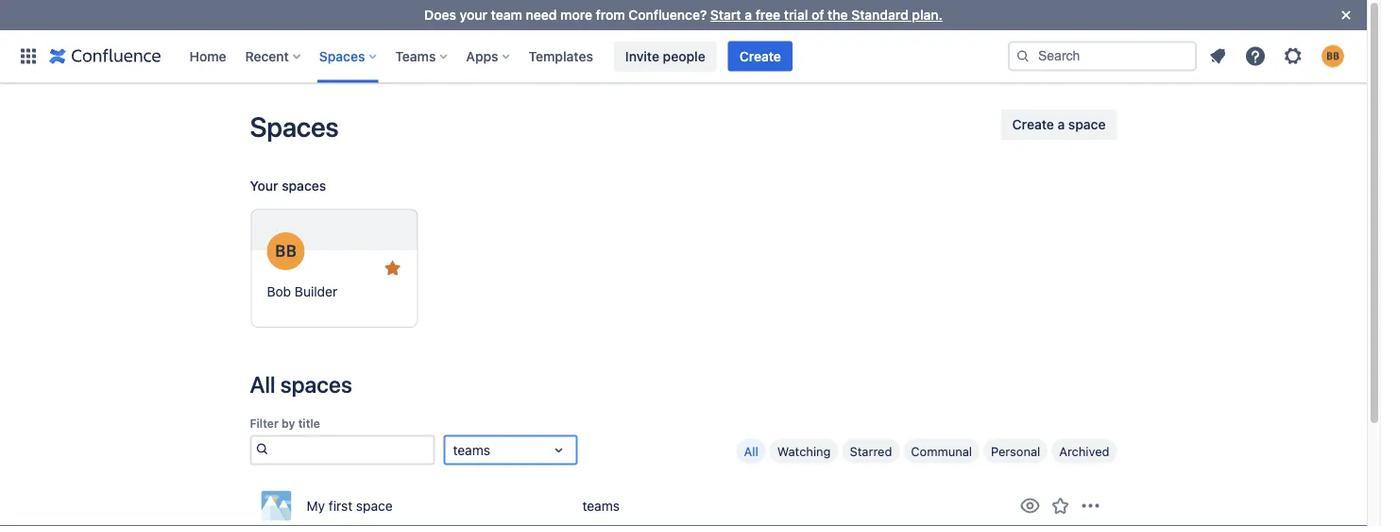 Task type: locate. For each thing, give the bounding box(es) containing it.
your
[[250, 178, 278, 194]]

team
[[491, 7, 522, 23]]

by
[[282, 417, 295, 430]]

0 horizontal spatial space
[[356, 498, 393, 513]]

settings icon image
[[1282, 45, 1305, 68]]

personal button
[[983, 439, 1048, 463]]

a inside popup button
[[1057, 117, 1065, 132]]

1 vertical spatial teams
[[582, 498, 620, 513]]

spaces right your at top
[[282, 178, 326, 194]]

1 horizontal spatial teams
[[582, 498, 620, 513]]

help icon image
[[1244, 45, 1267, 68]]

watch image
[[1019, 494, 1041, 517]]

standard
[[851, 7, 908, 23]]

free
[[755, 7, 780, 23]]

banner
[[0, 30, 1367, 83]]

space down search field
[[1068, 117, 1106, 132]]

all left watching button
[[744, 444, 758, 458]]

1 horizontal spatial space
[[1068, 117, 1106, 132]]

1 vertical spatial a
[[1057, 117, 1065, 132]]

0 vertical spatial a
[[745, 7, 752, 23]]

space
[[1068, 117, 1106, 132], [356, 498, 393, 513]]

create down search icon
[[1012, 117, 1054, 132]]

search image
[[1015, 49, 1031, 64]]

spaces up the your spaces
[[250, 111, 339, 143]]

more
[[560, 7, 592, 23]]

global element
[[11, 30, 1008, 83]]

1 vertical spatial spaces
[[250, 111, 339, 143]]

a
[[745, 7, 752, 23], [1057, 117, 1065, 132]]

all for all spaces
[[250, 371, 275, 398]]

confluence image
[[49, 45, 161, 68], [49, 45, 161, 68]]

space right 'first'
[[356, 498, 393, 513]]

0 vertical spatial all
[[250, 371, 275, 398]]

create inside "link"
[[739, 48, 781, 64]]

invite people
[[625, 48, 705, 64]]

0 horizontal spatial a
[[745, 7, 752, 23]]

space for my first space
[[356, 498, 393, 513]]

your
[[460, 7, 487, 23]]

a left free
[[745, 7, 752, 23]]

watching button
[[770, 439, 838, 463]]

1 vertical spatial create
[[1012, 117, 1054, 132]]

recent
[[245, 48, 289, 64]]

home
[[189, 48, 226, 64]]

title
[[298, 417, 320, 430]]

spaces for your spaces
[[282, 178, 326, 194]]

personal
[[991, 444, 1040, 458]]

a down search field
[[1057, 117, 1065, 132]]

1 horizontal spatial create
[[1012, 117, 1054, 132]]

start a free trial of the standard plan. link
[[710, 7, 943, 23]]

invite
[[625, 48, 659, 64]]

more actions image
[[1079, 494, 1102, 517]]

0 horizontal spatial all
[[250, 371, 275, 398]]

does your team need more from confluence? start a free trial of the standard plan.
[[424, 7, 943, 23]]

0 vertical spatial spaces
[[282, 178, 326, 194]]

all up filter
[[250, 371, 275, 398]]

teams
[[395, 48, 436, 64]]

0 vertical spatial space
[[1068, 117, 1106, 132]]

star this space image
[[1049, 494, 1072, 517]]

1 vertical spatial space
[[356, 498, 393, 513]]

spaces
[[282, 178, 326, 194], [280, 371, 352, 398]]

space inside region
[[356, 498, 393, 513]]

create inside popup button
[[1012, 117, 1054, 132]]

1 horizontal spatial a
[[1057, 117, 1065, 132]]

1 vertical spatial spaces
[[280, 371, 352, 398]]

open image
[[547, 439, 570, 461]]

spaces
[[319, 48, 365, 64], [250, 111, 339, 143]]

templates link
[[523, 41, 599, 71]]

0 vertical spatial create
[[739, 48, 781, 64]]

watching
[[777, 444, 831, 458]]

teams button
[[577, 496, 625, 515]]

banner containing home
[[0, 30, 1367, 83]]

your spaces
[[250, 178, 326, 194]]

create
[[739, 48, 781, 64], [1012, 117, 1054, 132]]

recent button
[[240, 41, 308, 71]]

apps button
[[460, 41, 517, 71]]

1 vertical spatial all
[[744, 444, 758, 458]]

teams
[[453, 442, 490, 457], [582, 498, 620, 513]]

all inside all button
[[744, 444, 758, 458]]

search image
[[252, 437, 272, 460]]

teams inside button
[[582, 498, 620, 513]]

0 horizontal spatial create
[[739, 48, 781, 64]]

templates
[[529, 48, 593, 64]]

all
[[250, 371, 275, 398], [744, 444, 758, 458]]

create down free
[[739, 48, 781, 64]]

archived
[[1059, 444, 1109, 458]]

spaces up title
[[280, 371, 352, 398]]

spaces button
[[313, 41, 384, 71]]

Search field
[[1008, 41, 1197, 71]]

0 vertical spatial teams
[[453, 442, 490, 457]]

bob builder link
[[251, 209, 418, 328]]

my
[[307, 498, 325, 513]]

teams button
[[390, 41, 455, 71]]

all spaces
[[250, 371, 352, 398]]

1 horizontal spatial all
[[744, 444, 758, 458]]

communal button
[[903, 439, 980, 463]]

0 vertical spatial spaces
[[319, 48, 365, 64]]

space inside popup button
[[1068, 117, 1106, 132]]

archived button
[[1052, 439, 1117, 463]]

spaces inside popup button
[[319, 48, 365, 64]]

start
[[710, 7, 741, 23]]

all spaces region
[[250, 368, 1117, 526]]

Filter by title field
[[272, 437, 433, 463]]

spaces right recent dropdown button at the left top of page
[[319, 48, 365, 64]]



Task type: vqa. For each thing, say whether or not it's contained in the screenshot.
Log out link
no



Task type: describe. For each thing, give the bounding box(es) containing it.
communal
[[911, 444, 972, 458]]

of
[[811, 7, 824, 23]]

filter
[[250, 417, 279, 430]]

create link
[[728, 41, 792, 71]]

bob builder
[[267, 284, 337, 299]]

your spaces region
[[250, 171, 1117, 343]]

all button
[[736, 439, 766, 463]]

from
[[596, 7, 625, 23]]

all for all
[[744, 444, 758, 458]]

starred
[[850, 444, 892, 458]]

close image
[[1335, 4, 1357, 26]]

confluence?
[[629, 7, 707, 23]]

need
[[526, 7, 557, 23]]

appswitcher icon image
[[17, 45, 40, 68]]

people
[[663, 48, 705, 64]]

my first space
[[307, 498, 393, 513]]

your profile and preferences image
[[1322, 45, 1344, 68]]

first
[[329, 498, 352, 513]]

does
[[424, 7, 456, 23]]

trial
[[784, 7, 808, 23]]

create a space button
[[1001, 110, 1117, 140]]

create a space
[[1012, 117, 1106, 132]]

space for create a space
[[1068, 117, 1106, 132]]

starred button
[[842, 439, 900, 463]]

notification icon image
[[1206, 45, 1229, 68]]

starred image
[[381, 257, 404, 280]]

home link
[[184, 41, 232, 71]]

create for create a space
[[1012, 117, 1054, 132]]

filter by title
[[250, 417, 320, 430]]

spaces for all spaces
[[280, 371, 352, 398]]

create for create
[[739, 48, 781, 64]]

plan.
[[912, 7, 943, 23]]

builder
[[295, 284, 337, 299]]

the
[[828, 7, 848, 23]]

bob
[[267, 284, 291, 299]]

0 horizontal spatial teams
[[453, 442, 490, 457]]

apps
[[466, 48, 498, 64]]

invite people button
[[614, 41, 717, 71]]



